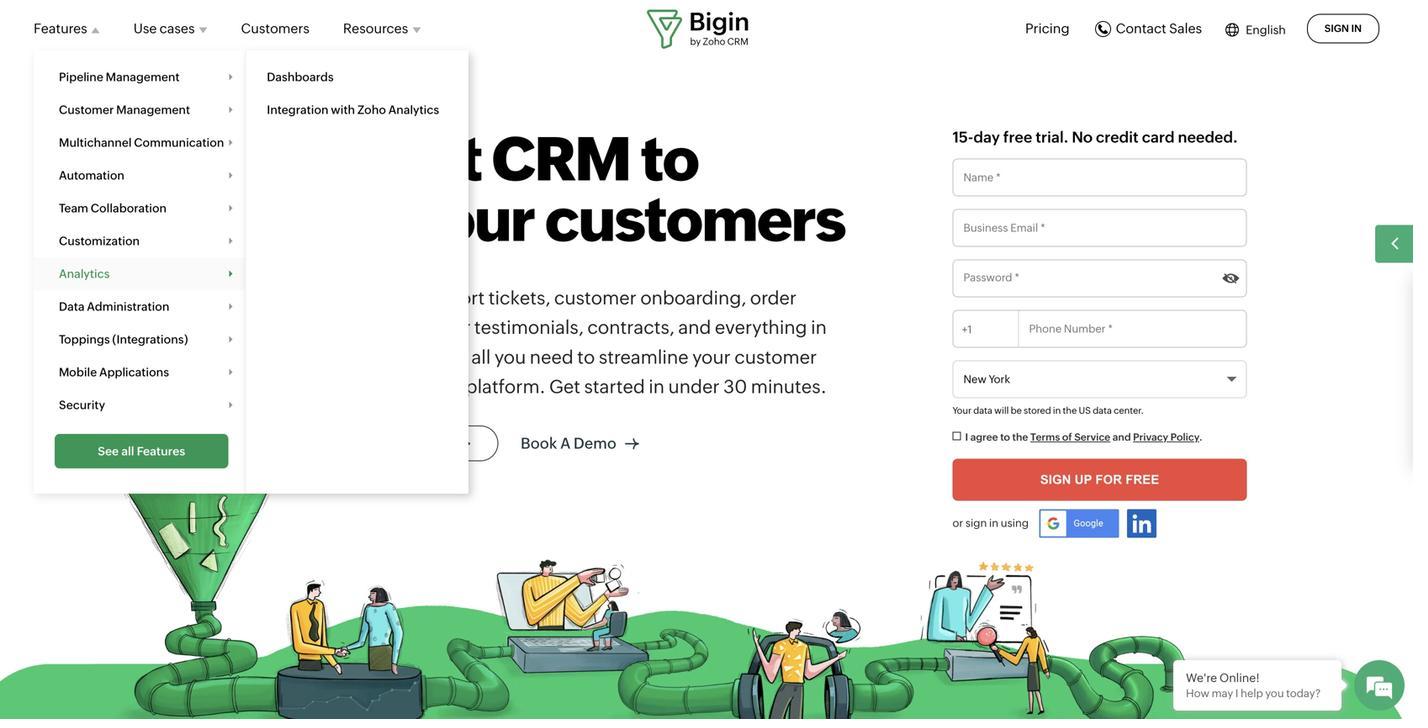 Task type: describe. For each thing, give the bounding box(es) containing it.
1 vertical spatial customer
[[388, 317, 471, 338]]

us
[[1079, 406, 1091, 416]]

get
[[550, 376, 581, 398]]

Password * password field
[[953, 260, 1248, 297]]

integration with zoho analytics link
[[246, 93, 469, 126]]

toppings
[[59, 333, 110, 346]]

needed.
[[1178, 129, 1239, 146]]

collaboration
[[91, 202, 167, 215]]

team collaboration link
[[34, 192, 249, 225]]

multichannel
[[59, 136, 132, 149]]

minutes.
[[751, 376, 827, 398]]

book a demo
[[521, 435, 617, 452]]

order
[[750, 287, 797, 309]]

team collaboration
[[59, 202, 167, 215]]

customer
[[59, 103, 114, 117]]

analytics link
[[34, 258, 249, 290]]

will
[[995, 406, 1009, 416]]

estate
[[366, 96, 401, 109]]

sales inside the sales deals, support tickets, customer onboarding, order delivery, customer testimonials, contracts, and everything in between—bigin is all you need to streamline your customer operations in one platform. get started in under 30 minutes.
[[313, 287, 359, 309]]

dashboards link
[[246, 61, 469, 93]]

everything
[[715, 317, 808, 338]]

to inside the easiest crm to manage your customers
[[641, 124, 699, 194]]

delivery,
[[313, 317, 385, 338]]

terms
[[1031, 432, 1061, 443]]

0 vertical spatial the
[[1063, 406, 1077, 416]]

security link
[[34, 389, 249, 422]]

streamline
[[599, 347, 689, 368]]

customers
[[545, 185, 845, 255]]

english
[[1246, 23, 1287, 36]]

.
[[1200, 432, 1203, 443]]

customization
[[59, 234, 140, 248]]

2 data from the left
[[1093, 406, 1112, 416]]

2 vertical spatial customer
[[735, 347, 817, 368]]

team pipelines
[[267, 70, 349, 84]]

0 vertical spatial features
[[34, 21, 87, 36]]

agree
[[971, 432, 999, 443]]

easiest
[[282, 124, 482, 194]]

15-day free trial. no credit card needed.
[[953, 129, 1239, 146]]

automation link
[[34, 159, 249, 192]]

customer management link
[[34, 93, 249, 126]]

demo
[[574, 435, 617, 452]]

help
[[1241, 688, 1264, 700]]

tickets,
[[489, 287, 551, 309]]

manage
[[166, 185, 395, 255]]

see all features link
[[55, 434, 228, 469]]

2 horizontal spatial to
[[1001, 432, 1011, 443]]

use cases
[[134, 21, 195, 36]]

Business Email * text field
[[953, 209, 1248, 247]]

customers
[[241, 21, 310, 36]]

between—bigin
[[313, 347, 451, 368]]

a
[[561, 435, 571, 452]]

or
[[953, 517, 964, 530]]

i agree to the terms of service and privacy policy .
[[966, 432, 1203, 443]]

online!
[[1220, 672, 1260, 685]]

in right everything
[[811, 317, 827, 338]]

see
[[98, 445, 119, 458]]

book
[[521, 435, 558, 452]]

Name * text field
[[953, 159, 1248, 197]]

your inside the sales deals, support tickets, customer onboarding, order delivery, customer testimonials, contracts, and everything in between—bigin is all you need to streamline your customer operations in one platform. get started in under 30 minutes.
[[693, 347, 731, 368]]

0 vertical spatial analytics
[[389, 103, 439, 117]]

and inside the sales deals, support tickets, customer onboarding, order delivery, customer testimonials, contracts, and everything in between—bigin is all you need to streamline your customer operations in one platform. get started in under 30 minutes.
[[679, 317, 711, 338]]

free
[[1004, 129, 1033, 146]]

contact sales link
[[1095, 21, 1203, 37]]

deals,
[[363, 287, 413, 309]]

management for customer management
[[116, 103, 190, 117]]

mobile applications link
[[34, 356, 249, 389]]

customer management
[[59, 103, 190, 117]]

use
[[134, 21, 157, 36]]

we're
[[1187, 672, 1218, 685]]

applications
[[99, 366, 169, 379]]

the easiest crm to manage your customers
[[166, 124, 845, 255]]

cases
[[160, 21, 195, 36]]

need
[[530, 347, 574, 368]]

policy
[[1171, 432, 1200, 443]]

team for team pipelines
[[267, 70, 296, 84]]

connected
[[267, 103, 329, 117]]

connected pipelines
[[267, 103, 382, 117]]

may
[[1212, 688, 1234, 700]]

all inside the sales deals, support tickets, customer onboarding, order delivery, customer testimonials, contracts, and everything in between—bigin is all you need to streamline your customer operations in one platform. get started in under 30 minutes.
[[472, 347, 491, 368]]

today?
[[1287, 688, 1322, 700]]

day
[[974, 129, 1000, 146]]

sign
[[1325, 23, 1350, 34]]

sales deals, support tickets, customer onboarding, order delivery, customer testimonials, contracts, and everything in between—bigin is all you need to streamline your customer operations in one platform. get started in under 30 minutes.
[[313, 287, 827, 398]]

credit
[[1096, 129, 1139, 146]]

(integrations)
[[112, 333, 188, 346]]

pipelines for team pipelines
[[299, 70, 349, 84]]



Task type: vqa. For each thing, say whether or not it's contained in the screenshot.
'team pipelines' on the left top of page
yes



Task type: locate. For each thing, give the bounding box(es) containing it.
resources
[[343, 21, 408, 36]]

team up integration at the left top of the page
[[267, 70, 296, 84]]

0 vertical spatial team
[[267, 70, 296, 84]]

0 vertical spatial customer
[[554, 287, 637, 309]]

under
[[669, 376, 720, 398]]

1 vertical spatial to
[[578, 347, 595, 368]]

crm
[[492, 124, 631, 194]]

and down onboarding,
[[679, 317, 711, 338]]

1 horizontal spatial customer
[[554, 287, 637, 309]]

1 vertical spatial features
[[137, 445, 185, 458]]

1 vertical spatial team
[[59, 202, 88, 215]]

30
[[724, 376, 748, 398]]

0 vertical spatial sales
[[1170, 21, 1203, 36]]

1 horizontal spatial features
[[137, 445, 185, 458]]

0 vertical spatial pipelines
[[299, 70, 349, 84]]

team
[[267, 70, 296, 84], [59, 202, 88, 215]]

or sign in using
[[953, 517, 1032, 530]]

None submit
[[953, 459, 1248, 501]]

1 horizontal spatial i
[[1236, 688, 1239, 700]]

to inside the sales deals, support tickets, customer onboarding, order delivery, customer testimonials, contracts, and everything in between—bigin is all you need to streamline your customer operations in one platform. get started in under 30 minutes.
[[578, 347, 595, 368]]

0 horizontal spatial and
[[679, 317, 711, 338]]

and
[[679, 317, 711, 338], [1113, 432, 1131, 443]]

1 vertical spatial sales
[[313, 287, 359, 309]]

features inside security see all features
[[137, 445, 185, 458]]

multichannel communication link
[[34, 126, 249, 159]]

0 horizontal spatial the
[[1013, 432, 1029, 443]]

the
[[166, 124, 272, 194]]

you
[[495, 347, 526, 368], [1266, 688, 1285, 700]]

your inside the easiest crm to manage your customers
[[405, 185, 535, 255]]

pipelines inside 'link'
[[331, 103, 382, 117]]

security see all features
[[59, 398, 185, 458]]

in
[[1352, 23, 1362, 34]]

0 vertical spatial all
[[472, 347, 491, 368]]

customer down support
[[388, 317, 471, 338]]

analytics right zoho
[[389, 103, 439, 117]]

your up under
[[693, 347, 731, 368]]

in down the streamline
[[649, 376, 665, 398]]

terms of service link
[[1031, 432, 1111, 443]]

2 vertical spatial to
[[1001, 432, 1011, 443]]

i
[[966, 432, 969, 443], [1236, 688, 1239, 700]]

management for pipeline management
[[106, 70, 180, 84]]

pricing link
[[1026, 19, 1070, 39]]

started
[[584, 376, 645, 398]]

all
[[472, 347, 491, 368], [121, 445, 134, 458]]

0 vertical spatial i
[[966, 432, 969, 443]]

customization link
[[34, 225, 249, 258]]

1 horizontal spatial to
[[641, 124, 699, 194]]

team pipelines link
[[246, 61, 469, 93]]

data right us
[[1093, 406, 1112, 416]]

no
[[1072, 129, 1093, 146]]

contact
[[1116, 21, 1167, 36]]

1 vertical spatial you
[[1266, 688, 1285, 700]]

multichannel communication
[[59, 136, 224, 149]]

your up support
[[405, 185, 535, 255]]

i right may
[[1236, 688, 1239, 700]]

pipeline management link
[[34, 61, 249, 93]]

0 horizontal spatial your
[[405, 185, 535, 255]]

1 horizontal spatial analytics
[[389, 103, 439, 117]]

all right is
[[472, 347, 491, 368]]

data left will
[[974, 406, 993, 416]]

we're online! how may i help you today?
[[1187, 672, 1322, 700]]

in right sign
[[990, 517, 999, 530]]

trial.
[[1036, 129, 1069, 146]]

pipeline
[[59, 70, 103, 84]]

sign in link
[[1308, 14, 1380, 43]]

sales up delivery, at the top of the page
[[313, 287, 359, 309]]

1 horizontal spatial the
[[1063, 406, 1077, 416]]

contracts,
[[588, 317, 675, 338]]

all inside security see all features
[[121, 445, 134, 458]]

your data will be stored in the us data center.
[[953, 406, 1144, 416]]

toppings (integrations)
[[59, 333, 188, 346]]

in
[[811, 317, 827, 338], [410, 376, 426, 398], [649, 376, 665, 398], [1054, 406, 1061, 416], [990, 517, 999, 530]]

1 vertical spatial analytics
[[59, 267, 110, 281]]

onboarding,
[[641, 287, 747, 309]]

mobile
[[59, 366, 97, 379]]

0 horizontal spatial sales
[[313, 287, 359, 309]]

the left us
[[1063, 406, 1077, 416]]

pipelines for connected pipelines
[[331, 103, 382, 117]]

data
[[974, 406, 993, 416], [1093, 406, 1112, 416]]

customer up the contracts,
[[554, 287, 637, 309]]

operations
[[313, 376, 406, 398]]

card
[[1142, 129, 1175, 146]]

features down security link
[[137, 445, 185, 458]]

stored
[[1024, 406, 1052, 416]]

0 horizontal spatial analytics
[[59, 267, 110, 281]]

pipelines
[[299, 70, 349, 84], [331, 103, 382, 117]]

1 vertical spatial and
[[1113, 432, 1131, 443]]

0 vertical spatial to
[[641, 124, 699, 194]]

management up multichannel communication
[[116, 103, 190, 117]]

with
[[331, 103, 355, 117]]

one
[[429, 376, 462, 398]]

0 horizontal spatial you
[[495, 347, 526, 368]]

data
[[59, 300, 85, 313]]

0 vertical spatial and
[[679, 317, 711, 338]]

1 horizontal spatial team
[[267, 70, 296, 84]]

and down center.
[[1113, 432, 1131, 443]]

1 vertical spatial all
[[121, 445, 134, 458]]

how
[[1187, 688, 1210, 700]]

to
[[641, 124, 699, 194], [578, 347, 595, 368], [1001, 432, 1011, 443]]

book a demo link
[[512, 426, 649, 461]]

1 horizontal spatial and
[[1113, 432, 1131, 443]]

administration
[[87, 300, 170, 313]]

2 horizontal spatial customer
[[735, 347, 817, 368]]

in right the stored
[[1054, 406, 1061, 416]]

pipeline management
[[59, 70, 180, 84]]

15-
[[953, 129, 974, 146]]

in left one on the bottom left
[[410, 376, 426, 398]]

connected pipelines link
[[246, 93, 469, 126]]

0 horizontal spatial customer
[[388, 317, 471, 338]]

1 horizontal spatial all
[[472, 347, 491, 368]]

you inside the sales deals, support tickets, customer onboarding, order delivery, customer testimonials, contracts, and everything in between—bigin is all you need to streamline your customer operations in one platform. get started in under 30 minutes.
[[495, 347, 526, 368]]

features up pipeline
[[34, 21, 87, 36]]

i inside we're online! how may i help you today?
[[1236, 688, 1239, 700]]

sign
[[966, 517, 987, 530]]

you inside we're online! how may i help you today?
[[1266, 688, 1285, 700]]

service
[[1075, 432, 1111, 443]]

1 vertical spatial your
[[693, 347, 731, 368]]

0 horizontal spatial i
[[966, 432, 969, 443]]

sales right contact
[[1170, 21, 1203, 36]]

0 horizontal spatial features
[[34, 21, 87, 36]]

integration
[[267, 103, 329, 117]]

toppings (integrations) link
[[34, 323, 249, 356]]

0 vertical spatial management
[[106, 70, 180, 84]]

automation
[[59, 169, 125, 182]]

1 vertical spatial i
[[1236, 688, 1239, 700]]

i left agree
[[966, 432, 969, 443]]

support
[[417, 287, 485, 309]]

customers link
[[241, 6, 310, 51]]

sign in
[[1325, 23, 1362, 34]]

management inside "link"
[[106, 70, 180, 84]]

management up the customer management link
[[106, 70, 180, 84]]

0 horizontal spatial data
[[974, 406, 993, 416]]

0 horizontal spatial to
[[578, 347, 595, 368]]

1 horizontal spatial data
[[1093, 406, 1112, 416]]

you right the help
[[1266, 688, 1285, 700]]

1 vertical spatial pipelines
[[331, 103, 382, 117]]

using
[[1001, 517, 1029, 530]]

real estate
[[340, 96, 401, 109]]

1 horizontal spatial you
[[1266, 688, 1285, 700]]

all right the see
[[121, 445, 134, 458]]

contact sales
[[1116, 21, 1203, 36]]

the left terms
[[1013, 432, 1029, 443]]

1 horizontal spatial sales
[[1170, 21, 1203, 36]]

1 horizontal spatial your
[[693, 347, 731, 368]]

bigin for everyone image
[[0, 392, 1281, 720]]

you up platform. at bottom left
[[495, 347, 526, 368]]

1 vertical spatial management
[[116, 103, 190, 117]]

team for team collaboration
[[59, 202, 88, 215]]

analytics up data
[[59, 267, 110, 281]]

Phone Number * text field
[[953, 310, 1248, 348]]

features
[[34, 21, 87, 36], [137, 445, 185, 458]]

1 vertical spatial the
[[1013, 432, 1029, 443]]

real
[[340, 96, 364, 109]]

zoho
[[358, 103, 386, 117]]

team down 'automation'
[[59, 202, 88, 215]]

1 data from the left
[[974, 406, 993, 416]]

0 vertical spatial you
[[495, 347, 526, 368]]

customer up minutes.
[[735, 347, 817, 368]]

dashboards
[[267, 70, 334, 84]]

0 horizontal spatial all
[[121, 445, 134, 458]]

0 horizontal spatial team
[[59, 202, 88, 215]]

0 vertical spatial your
[[405, 185, 535, 255]]

your
[[953, 406, 972, 416]]



